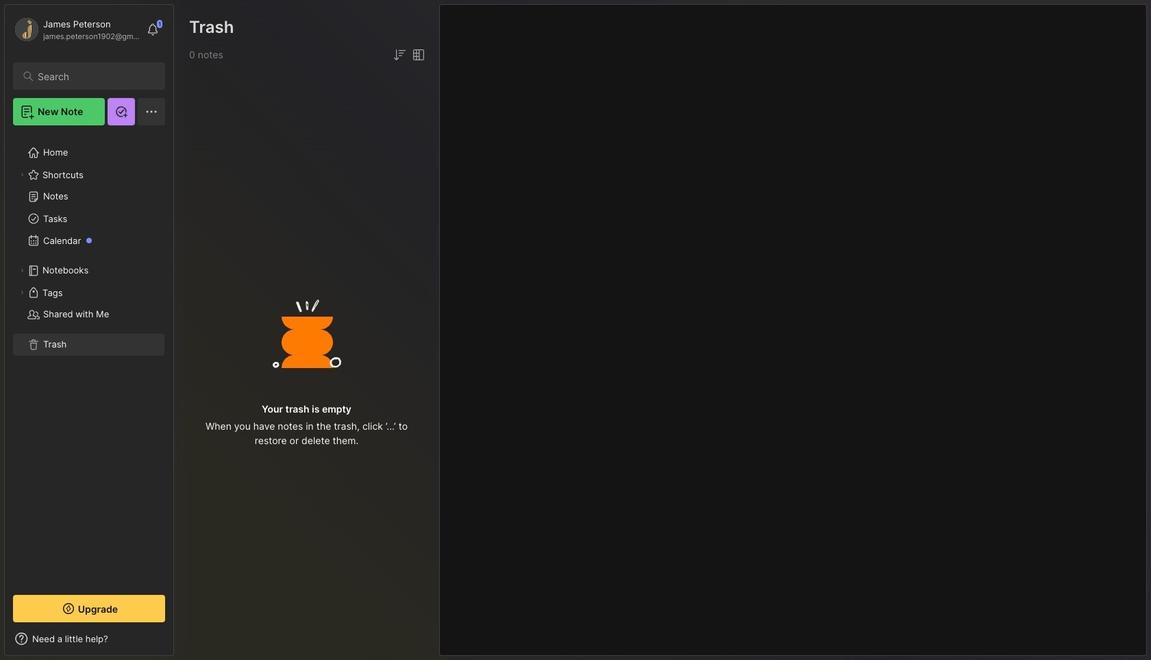 Task type: describe. For each thing, give the bounding box(es) containing it.
note window element
[[439, 4, 1148, 656]]

expand notebooks image
[[18, 267, 26, 275]]

WHAT'S NEW field
[[5, 628, 173, 650]]

Sort options field
[[391, 47, 408, 63]]



Task type: locate. For each thing, give the bounding box(es) containing it.
Account field
[[13, 16, 140, 43]]

View options field
[[408, 47, 427, 63]]

tree inside 'main' element
[[5, 134, 173, 583]]

tree
[[5, 134, 173, 583]]

expand tags image
[[18, 289, 26, 297]]

Search text field
[[38, 70, 153, 83]]

None search field
[[38, 68, 153, 84]]

none search field inside 'main' element
[[38, 68, 153, 84]]

click to collapse image
[[173, 635, 183, 651]]

main element
[[0, 0, 178, 660]]



Task type: vqa. For each thing, say whether or not it's contained in the screenshot.
CREATED
no



